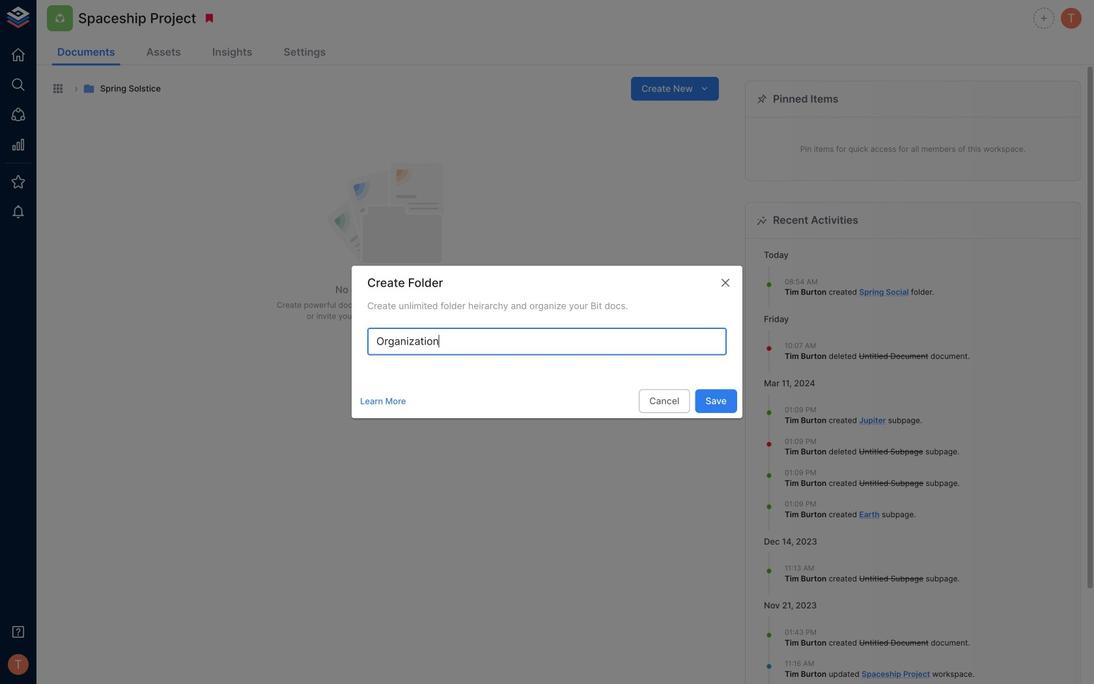 Task type: describe. For each thing, give the bounding box(es) containing it.
Folder Title text field
[[368, 328, 727, 355]]



Task type: locate. For each thing, give the bounding box(es) containing it.
dialog
[[352, 266, 743, 418]]

remove bookmark image
[[204, 12, 215, 24]]



Task type: vqa. For each thing, say whether or not it's contained in the screenshot.
third UPDATED from the top of the page
no



